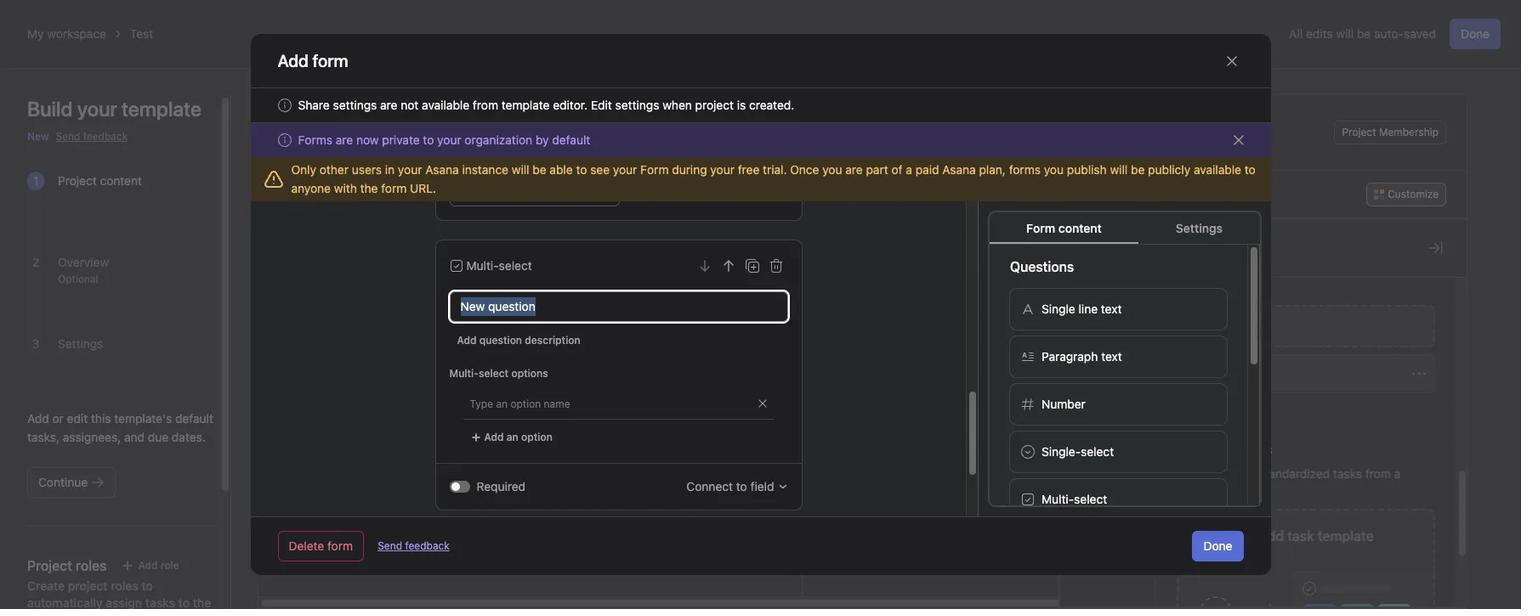Task type: describe. For each thing, give the bounding box(es) containing it.
project for project membership
[[1342, 126, 1377, 139]]

add an option button
[[463, 426, 560, 450]]

1 settings from the left
[[333, 98, 377, 112]]

connect
[[686, 480, 733, 494]]

and
[[124, 430, 145, 445]]

0 vertical spatial done button
[[1450, 19, 1501, 49]]

overview
[[58, 255, 109, 270]]

now
[[356, 133, 379, 147]]

editor.
[[553, 98, 588, 112]]

close details image
[[1430, 242, 1443, 255]]

feedback inside the add form dialog
[[405, 540, 450, 553]]

project membership button
[[1335, 121, 1447, 145]]

content for form content
[[1059, 221, 1102, 236]]

connect to field
[[686, 480, 774, 494]]

6
[[1090, 299, 1097, 311]]

options
[[511, 367, 548, 380]]

connect to field button
[[686, 478, 788, 497]]

task templates
[[1177, 442, 1273, 458]]

task templates
[[1084, 549, 1132, 577]]

your right see
[[613, 162, 637, 177]]

add form
[[278, 51, 348, 70]]

to left see
[[576, 162, 587, 177]]

not
[[401, 98, 419, 112]]

0 horizontal spatial available
[[422, 98, 470, 112]]

0 horizontal spatial multi-select
[[466, 259, 532, 273]]

Type an option name field
[[463, 390, 750, 418]]

free
[[738, 162, 760, 177]]

0 horizontal spatial customize
[[1177, 238, 1259, 258]]

settings button
[[58, 337, 103, 351]]

send inside the add form dialog
[[378, 540, 402, 553]]

content for project content
[[100, 174, 142, 188]]

optional
[[58, 273, 98, 286]]

add task button
[[279, 183, 350, 207]]

tasks,
[[27, 430, 60, 445]]

share
[[298, 98, 330, 112]]

list
[[420, 138, 434, 151]]

date
[[967, 228, 988, 241]]

form for add form
[[1235, 319, 1260, 333]]

row containing due date
[[259, 219, 1522, 250]]

template inside button
[[1318, 529, 1374, 544]]

are inside only other users in your asana instance will be able to see your form during your free trial.  once you are part of a paid asana plan, forms you publish will be publicly available to anyone with the form url.
[[846, 162, 863, 177]]

paragraph
[[1041, 350, 1098, 364]]

add for add question description
[[457, 334, 476, 347]]

form inside only other users in your asana instance will be able to see your form during your free trial.  once you are part of a paid asana plan, forms you publish will be publicly available to anyone with the form url.
[[641, 162, 669, 177]]

add for add task template
[[1259, 529, 1284, 544]]

2 settings from the left
[[615, 98, 659, 112]]

during
[[672, 162, 707, 177]]

description
[[525, 334, 580, 347]]

customize inside dropdown button
[[1388, 188, 1439, 201]]

add for add or edit this template's default tasks, assignees, and due dates.
[[27, 412, 49, 426]]

2 asana from the left
[[943, 162, 976, 177]]

2 row from the top
[[259, 250, 1522, 282]]

add for add form
[[1209, 319, 1231, 333]]

2 horizontal spatial be
[[1357, 26, 1371, 41]]

rules
[[1095, 382, 1121, 395]]

or
[[52, 412, 64, 426]]

to down "add role" button
[[142, 579, 153, 594]]

move this field up image
[[721, 259, 735, 273]]

1 horizontal spatial test
[[333, 107, 366, 127]]

build your template
[[27, 97, 201, 121]]

0 vertical spatial multi-
[[466, 259, 499, 273]]

1 vertical spatial are
[[336, 133, 353, 147]]

workspace
[[47, 26, 106, 41]]

dates.
[[172, 430, 206, 445]]

my workspace
[[27, 26, 106, 41]]

Question name text field
[[449, 292, 788, 322]]

add form
[[1209, 319, 1260, 333]]

paid
[[916, 162, 939, 177]]

1 text from the top
[[1101, 302, 1122, 316]]

add for add task
[[300, 188, 319, 201]]

forms are now private to your organization by default
[[298, 133, 591, 147]]

template inside the add form dialog
[[502, 98, 550, 112]]

project content button
[[58, 174, 142, 188]]

question
[[479, 334, 522, 347]]

2 horizontal spatial will
[[1336, 26, 1354, 41]]

select up '1 form'
[[1081, 445, 1114, 459]]

continue
[[38, 475, 88, 490]]

2
[[32, 255, 39, 270]]

4 row from the top
[[259, 311, 1522, 343]]

project inside create project roles to automatically assign tasks to th
[[68, 579, 108, 594]]

tasks inside quickly create standardized tasks from a template.
[[1334, 467, 1363, 481]]

to down role
[[178, 596, 190, 610]]

add for add role
[[138, 560, 158, 572]]

delete form
[[289, 539, 353, 554]]

create project roles to automatically assign tasks to th
[[27, 579, 211, 610]]

when
[[663, 98, 692, 112]]

remove field image
[[769, 259, 782, 273]]

single
[[1041, 302, 1075, 316]]

able
[[550, 162, 573, 177]]

fields
[[1100, 299, 1126, 311]]

task for add task template
[[1288, 529, 1315, 544]]

task for add task
[[322, 188, 342, 201]]

task
[[1097, 549, 1119, 561]]

from inside quickly create standardized tasks from a template.
[[1366, 467, 1391, 481]]

form inside only other users in your asana instance will be able to see your form during your free trial.  once you are part of a paid asana plan, forms you publish will be publicly available to anyone with the form url.
[[381, 181, 407, 196]]

add task template button
[[1177, 509, 1436, 610]]

default view: list button
[[333, 133, 442, 156]]

3 row from the top
[[259, 281, 1522, 312]]

done button inside the add form dialog
[[1193, 532, 1244, 562]]

add form button
[[1177, 305, 1436, 348]]

1 2 3
[[32, 174, 39, 351]]

available inside only other users in your asana instance will be able to see your form during your free trial.  once you are part of a paid asana plan, forms you publish will be publicly available to anyone with the form url.
[[1194, 162, 1242, 177]]

due
[[148, 430, 169, 445]]

your template
[[77, 97, 201, 121]]

customize button
[[1367, 183, 1447, 207]]

quickly
[[1177, 467, 1218, 481]]

0 vertical spatial send
[[56, 130, 80, 143]]

1 horizontal spatial be
[[1131, 162, 1145, 177]]

create
[[27, 579, 65, 594]]

untitled form
[[1192, 367, 1264, 381]]

only other users in your asana instance will be able to see your form during your free trial.  once you are part of a paid asana plan, forms you publish will be publicly available to anyone with the form url.
[[291, 162, 1256, 196]]

project for project content
[[58, 174, 97, 188]]

done inside the add form dialog
[[1204, 539, 1233, 554]]

close image
[[1232, 134, 1246, 147]]

add role
[[138, 560, 179, 572]]

required
[[476, 480, 525, 494]]

1 vertical spatial multi-
[[449, 367, 478, 380]]

share settings are not available from template editor. edit settings when project is created.
[[298, 98, 795, 112]]

add task
[[300, 188, 342, 201]]

templates
[[1084, 564, 1132, 577]]

project inside the add form dialog
[[695, 98, 734, 112]]

new
[[27, 130, 49, 143]]

all edits will be auto-saved
[[1290, 26, 1436, 41]]

0 horizontal spatial be
[[533, 162, 547, 177]]

0 horizontal spatial send feedback link
[[56, 129, 128, 145]]

switch inside the add form dialog
[[449, 481, 469, 493]]

organization
[[465, 133, 533, 147]]



Task type: locate. For each thing, give the bounding box(es) containing it.
1 vertical spatial tasks
[[145, 596, 175, 610]]

once
[[790, 162, 819, 177]]

private
[[382, 133, 420, 147]]

your right in
[[398, 162, 422, 177]]

overview button
[[58, 255, 109, 270]]

project
[[695, 98, 734, 112], [68, 579, 108, 594]]

0 horizontal spatial 1
[[33, 174, 38, 188]]

1 horizontal spatial will
[[1110, 162, 1128, 177]]

1 vertical spatial send feedback link
[[378, 539, 450, 555]]

customize up collaborators
[[1388, 188, 1439, 201]]

to left field
[[736, 480, 747, 494]]

0 vertical spatial task
[[322, 188, 342, 201]]

will right publish
[[1110, 162, 1128, 177]]

1 down new
[[33, 174, 38, 188]]

2 you from the left
[[1044, 162, 1064, 177]]

tasks right the assign
[[145, 596, 175, 610]]

1 horizontal spatial 1
[[1093, 465, 1098, 478]]

are left not
[[380, 98, 398, 112]]

send right new
[[56, 130, 80, 143]]

in
[[385, 162, 395, 177]]

0 vertical spatial tasks
[[1334, 467, 1363, 481]]

form inside 'delete form' "button"
[[327, 539, 353, 554]]

multi- up the question
[[466, 259, 499, 273]]

are left now
[[336, 133, 353, 147]]

1 vertical spatial done button
[[1193, 532, 1244, 562]]

tasks right standardized
[[1334, 467, 1363, 481]]

new send feedback
[[27, 130, 128, 143]]

select up add question description
[[499, 259, 532, 273]]

0 vertical spatial multi-select
[[466, 259, 532, 273]]

add an option
[[484, 431, 552, 444]]

1 vertical spatial test
[[333, 107, 366, 127]]

0 vertical spatial send feedback link
[[56, 129, 128, 145]]

0 horizontal spatial feedback
[[83, 130, 128, 143]]

1 vertical spatial default
[[175, 412, 213, 426]]

assign
[[106, 596, 142, 610]]

add left the question
[[457, 334, 476, 347]]

standardized
[[1259, 467, 1330, 481]]

tasks inside create project roles to automatically assign tasks to th
[[145, 596, 175, 610]]

project inside project membership button
[[1342, 126, 1377, 139]]

1 vertical spatial text
[[1101, 350, 1122, 364]]

add down only
[[300, 188, 319, 201]]

forms
[[298, 133, 333, 147], [1177, 282, 1217, 298]]

0 vertical spatial available
[[422, 98, 470, 112]]

1 for 1 2 3
[[33, 174, 38, 188]]

6 fields
[[1090, 299, 1126, 311]]

publicly
[[1148, 162, 1191, 177]]

0 vertical spatial done
[[1461, 26, 1490, 41]]

single line text
[[1041, 302, 1122, 316]]

duplicate this question image
[[745, 259, 759, 273]]

0 vertical spatial project
[[1342, 126, 1377, 139]]

single-select
[[1041, 445, 1114, 459]]

settings right 3 on the bottom left of page
[[58, 337, 103, 351]]

an
[[506, 431, 518, 444]]

all
[[1290, 26, 1303, 41]]

asana right paid
[[943, 162, 976, 177]]

1 asana from the left
[[425, 162, 459, 177]]

1 horizontal spatial available
[[1194, 162, 1242, 177]]

add left role
[[138, 560, 158, 572]]

add up untitled at right bottom
[[1209, 319, 1231, 333]]

form inside the add form button
[[1235, 319, 1260, 333]]

tasks
[[1334, 467, 1363, 481], [145, 596, 175, 610]]

0 vertical spatial are
[[380, 98, 398, 112]]

close this dialog image
[[1225, 54, 1239, 68]]

0 horizontal spatial done
[[1204, 539, 1233, 554]]

1 horizontal spatial project
[[1342, 126, 1377, 139]]

task down the other
[[322, 188, 342, 201]]

0 vertical spatial from
[[473, 98, 498, 112]]

1 vertical spatial available
[[1194, 162, 1242, 177]]

field
[[750, 480, 774, 494]]

1 horizontal spatial you
[[1044, 162, 1064, 177]]

0 vertical spatial forms
[[298, 133, 333, 147]]

you right 'once'
[[823, 162, 842, 177]]

1 horizontal spatial tasks
[[1334, 467, 1363, 481]]

2 text from the top
[[1101, 350, 1122, 364]]

0 horizontal spatial task
[[322, 188, 342, 201]]

are left the "part"
[[846, 162, 863, 177]]

0 horizontal spatial tasks
[[145, 596, 175, 610]]

1 horizontal spatial send
[[378, 540, 402, 553]]

with
[[334, 181, 357, 196]]

send feedback
[[378, 540, 450, 553]]

asana up url.
[[425, 162, 459, 177]]

publish
[[1067, 162, 1107, 177]]

row
[[259, 219, 1522, 250], [259, 250, 1522, 282], [259, 281, 1522, 312], [259, 311, 1522, 343]]

project left is
[[695, 98, 734, 112]]

content up questions
[[1059, 221, 1102, 236]]

0 horizontal spatial will
[[512, 162, 529, 177]]

remove option image
[[757, 399, 767, 409]]

edit
[[67, 412, 88, 426]]

form
[[381, 181, 407, 196], [1235, 319, 1260, 333], [1238, 367, 1264, 381], [1101, 465, 1123, 478], [327, 539, 353, 554]]

select down '1 form'
[[1074, 492, 1107, 507]]

form for untitled form
[[1238, 367, 1264, 381]]

be
[[1357, 26, 1371, 41], [533, 162, 547, 177], [1131, 162, 1145, 177]]

done right the saved
[[1461, 26, 1490, 41]]

from right standardized
[[1366, 467, 1391, 481]]

form down single-select at the right of the page
[[1101, 465, 1123, 478]]

multi- down single-
[[1041, 492, 1074, 507]]

1 horizontal spatial done
[[1461, 26, 1490, 41]]

forms for forms are now private to your organization by default
[[298, 133, 333, 147]]

form right 'delete'
[[327, 539, 353, 554]]

0 horizontal spatial you
[[823, 162, 842, 177]]

1 horizontal spatial template
[[1318, 529, 1374, 544]]

text
[[1101, 302, 1122, 316], [1101, 350, 1122, 364]]

settings down publicly
[[1176, 221, 1223, 236]]

0 vertical spatial content
[[100, 174, 142, 188]]

add inside the add or edit this template's default tasks, assignees, and due dates.
[[27, 412, 49, 426]]

form down in
[[381, 181, 407, 196]]

a inside only other users in your asana instance will be able to see your form during your free trial.  once you are part of a paid asana plan, forms you publish will be publicly available to anyone with the form url.
[[906, 162, 913, 177]]

1 horizontal spatial forms
[[1177, 282, 1217, 298]]

due
[[945, 228, 964, 241]]

add question description
[[457, 334, 580, 347]]

1 vertical spatial feedback
[[405, 540, 450, 553]]

1 horizontal spatial content
[[1059, 221, 1102, 236]]

0 horizontal spatial settings
[[58, 337, 103, 351]]

template image
[[289, 122, 310, 143]]

default inside the add or edit this template's default tasks, assignees, and due dates.
[[175, 412, 213, 426]]

1 down single-select at the right of the page
[[1093, 465, 1098, 478]]

1 horizontal spatial asana
[[943, 162, 976, 177]]

form for 1 form
[[1101, 465, 1123, 478]]

0 vertical spatial project
[[695, 98, 734, 112]]

add form dialog
[[250, 0, 1271, 610]]

from
[[473, 98, 498, 112], [1366, 467, 1391, 481]]

1 horizontal spatial from
[[1366, 467, 1391, 481]]

1 vertical spatial project
[[58, 174, 97, 188]]

1 vertical spatial send
[[378, 540, 402, 553]]

0 horizontal spatial settings
[[333, 98, 377, 112]]

1 vertical spatial settings
[[58, 337, 103, 351]]

0 horizontal spatial project
[[58, 174, 97, 188]]

multi-select up the question
[[466, 259, 532, 273]]

0 vertical spatial settings
[[1176, 221, 1223, 236]]

roles
[[111, 579, 138, 594]]

0 vertical spatial 1
[[33, 174, 38, 188]]

0 horizontal spatial asana
[[425, 162, 459, 177]]

multi-select down '1 form'
[[1041, 492, 1107, 507]]

1 vertical spatial template
[[1318, 529, 1374, 544]]

will
[[1336, 26, 1354, 41], [512, 162, 529, 177], [1110, 162, 1128, 177]]

trial.
[[763, 162, 787, 177]]

project membership
[[1342, 126, 1439, 139]]

content
[[100, 174, 142, 188], [1059, 221, 1102, 236]]

0 vertical spatial test
[[130, 26, 153, 41]]

0 vertical spatial text
[[1101, 302, 1122, 316]]

1 vertical spatial done
[[1204, 539, 1233, 554]]

send right "delete form"
[[378, 540, 402, 553]]

content inside the add form dialog
[[1059, 221, 1102, 236]]

instance
[[462, 162, 509, 177]]

form left during
[[641, 162, 669, 177]]

0 horizontal spatial send
[[56, 130, 80, 143]]

1 horizontal spatial settings
[[1176, 221, 1223, 236]]

add or edit this template's default tasks, assignees, and due dates.
[[27, 412, 213, 445]]

1 row from the top
[[259, 219, 1522, 250]]

2 horizontal spatial are
[[846, 162, 863, 177]]

number
[[1041, 397, 1085, 412]]

form right untitled at right bottom
[[1238, 367, 1264, 381]]

customize up add form
[[1177, 238, 1259, 258]]

0 vertical spatial default
[[552, 133, 591, 147]]

available down close icon
[[1194, 162, 1242, 177]]

my workspace link
[[27, 26, 106, 41]]

1 horizontal spatial form
[[1027, 221, 1056, 236]]

forms for forms
[[1177, 282, 1217, 298]]

template down quickly create standardized tasks from a template.
[[1318, 529, 1374, 544]]

1 horizontal spatial a
[[1394, 467, 1401, 481]]

0 horizontal spatial are
[[336, 133, 353, 147]]

1 vertical spatial multi-select
[[1041, 492, 1107, 507]]

1 horizontal spatial project
[[695, 98, 734, 112]]

move this field down image
[[697, 259, 711, 273]]

a inside quickly create standardized tasks from a template.
[[1394, 467, 1401, 481]]

send feedback link inside the add form dialog
[[378, 539, 450, 555]]

test up now
[[333, 107, 366, 127]]

done button down template.
[[1193, 532, 1244, 562]]

you right forms
[[1044, 162, 1064, 177]]

project down the new send feedback
[[58, 174, 97, 188]]

add task template
[[1259, 529, 1374, 544]]

feedback
[[83, 130, 128, 143], [405, 540, 450, 553]]

2 vertical spatial multi-
[[1041, 492, 1074, 507]]

plan,
[[979, 162, 1006, 177]]

untitled
[[1192, 367, 1235, 381]]

paragraph text
[[1041, 350, 1122, 364]]

text right 6
[[1101, 302, 1122, 316]]

1 vertical spatial task
[[1288, 529, 1315, 544]]

0 horizontal spatial a
[[906, 162, 913, 177]]

default view: list
[[355, 138, 434, 151]]

form inside 'untitled form' button
[[1238, 367, 1264, 381]]

from up organization
[[473, 98, 498, 112]]

project
[[1342, 126, 1377, 139], [58, 174, 97, 188]]

membership
[[1379, 126, 1439, 139]]

1 vertical spatial customize
[[1177, 238, 1259, 258]]

0 horizontal spatial test
[[130, 26, 153, 41]]

1 inside 1 2 3
[[33, 174, 38, 188]]

0 vertical spatial a
[[906, 162, 913, 177]]

project left membership in the right of the page
[[1342, 126, 1377, 139]]

project content
[[58, 174, 142, 188]]

default right by
[[552, 133, 591, 147]]

settings right edit
[[615, 98, 659, 112]]

0 vertical spatial customize
[[1388, 188, 1439, 201]]

single-
[[1041, 445, 1081, 459]]

be left able
[[533, 162, 547, 177]]

1 for 1 form
[[1093, 465, 1098, 478]]

build
[[27, 97, 73, 121]]

template up by
[[502, 98, 550, 112]]

your left free
[[711, 162, 735, 177]]

will right instance
[[512, 162, 529, 177]]

overview optional
[[58, 255, 109, 286]]

by
[[536, 133, 549, 147]]

form content
[[1027, 221, 1102, 236]]

1 vertical spatial content
[[1059, 221, 1102, 236]]

1 you from the left
[[823, 162, 842, 177]]

delete
[[289, 539, 324, 554]]

due date
[[945, 228, 988, 241]]

project up "automatically"
[[68, 579, 108, 594]]

add down quickly create standardized tasks from a template.
[[1259, 529, 1284, 544]]

form up questions
[[1027, 221, 1056, 236]]

done down template.
[[1204, 539, 1233, 554]]

1 horizontal spatial settings
[[615, 98, 659, 112]]

saved
[[1404, 26, 1436, 41]]

1 vertical spatial a
[[1394, 467, 1401, 481]]

forms inside the add form dialog
[[298, 133, 333, 147]]

default inside the add form dialog
[[552, 133, 591, 147]]

add up tasks,
[[27, 412, 49, 426]]

anyone
[[291, 181, 331, 196]]

1 vertical spatial from
[[1366, 467, 1391, 481]]

form up the untitled form in the bottom of the page
[[1235, 319, 1260, 333]]

add for add an option
[[484, 431, 504, 444]]

send feedback link
[[56, 129, 128, 145], [378, 539, 450, 555]]

forms up only
[[298, 133, 333, 147]]

of
[[892, 162, 903, 177]]

test right workspace
[[130, 26, 153, 41]]

be left the auto-
[[1357, 26, 1371, 41]]

multi-select options
[[449, 367, 548, 380]]

users
[[352, 162, 382, 177]]

collaborators
[[1401, 228, 1466, 241]]

task down quickly create standardized tasks from a template.
[[1288, 529, 1315, 544]]

create
[[1221, 467, 1256, 481]]

0 horizontal spatial forms
[[298, 133, 333, 147]]

done button right the saved
[[1450, 19, 1501, 49]]

edit
[[591, 98, 612, 112]]

1 horizontal spatial feedback
[[405, 540, 450, 553]]

add left an
[[484, 431, 504, 444]]

0 horizontal spatial from
[[473, 98, 498, 112]]

content down the new send feedback
[[100, 174, 142, 188]]

1 horizontal spatial done button
[[1450, 19, 1501, 49]]

0 vertical spatial template
[[502, 98, 550, 112]]

1 vertical spatial forms
[[1177, 282, 1217, 298]]

created.
[[749, 98, 795, 112]]

0 horizontal spatial template
[[502, 98, 550, 112]]

be left publicly
[[1131, 162, 1145, 177]]

switch
[[449, 481, 469, 493]]

forms up add form
[[1177, 282, 1217, 298]]

available up forms are now private to your organization by default
[[422, 98, 470, 112]]

form for delete form
[[327, 539, 353, 554]]

select down the question
[[478, 367, 508, 380]]

2 vertical spatial are
[[846, 162, 863, 177]]

see
[[590, 162, 610, 177]]

settings inside the add form dialog
[[1176, 221, 1223, 236]]

default up dates.
[[175, 412, 213, 426]]

to inside dropdown button
[[736, 480, 747, 494]]

text up rules at the bottom right of page
[[1101, 350, 1122, 364]]

1 horizontal spatial default
[[552, 133, 591, 147]]

my
[[27, 26, 44, 41]]

your right list
[[437, 133, 462, 147]]

to down close icon
[[1245, 162, 1256, 177]]

part
[[866, 162, 889, 177]]

settings up now
[[333, 98, 377, 112]]

0 vertical spatial feedback
[[83, 130, 128, 143]]

asana
[[425, 162, 459, 177], [943, 162, 976, 177]]

1 horizontal spatial task
[[1288, 529, 1315, 544]]

line
[[1078, 302, 1098, 316]]

multi- down add question description button
[[449, 367, 478, 380]]

3
[[32, 337, 39, 351]]

1 vertical spatial project
[[68, 579, 108, 594]]

send
[[56, 130, 80, 143], [378, 540, 402, 553]]

test
[[130, 26, 153, 41], [333, 107, 366, 127]]

assignees,
[[63, 430, 121, 445]]

1 horizontal spatial are
[[380, 98, 398, 112]]

to right view:
[[423, 133, 434, 147]]

template
[[502, 98, 550, 112], [1318, 529, 1374, 544]]

1 horizontal spatial send feedback link
[[378, 539, 450, 555]]

template's
[[114, 412, 172, 426]]

1 vertical spatial form
[[1027, 221, 1056, 236]]

from inside the add form dialog
[[473, 98, 498, 112]]

will right edits
[[1336, 26, 1354, 41]]

only
[[291, 162, 316, 177]]



Task type: vqa. For each thing, say whether or not it's contained in the screenshot.
the topmost default
yes



